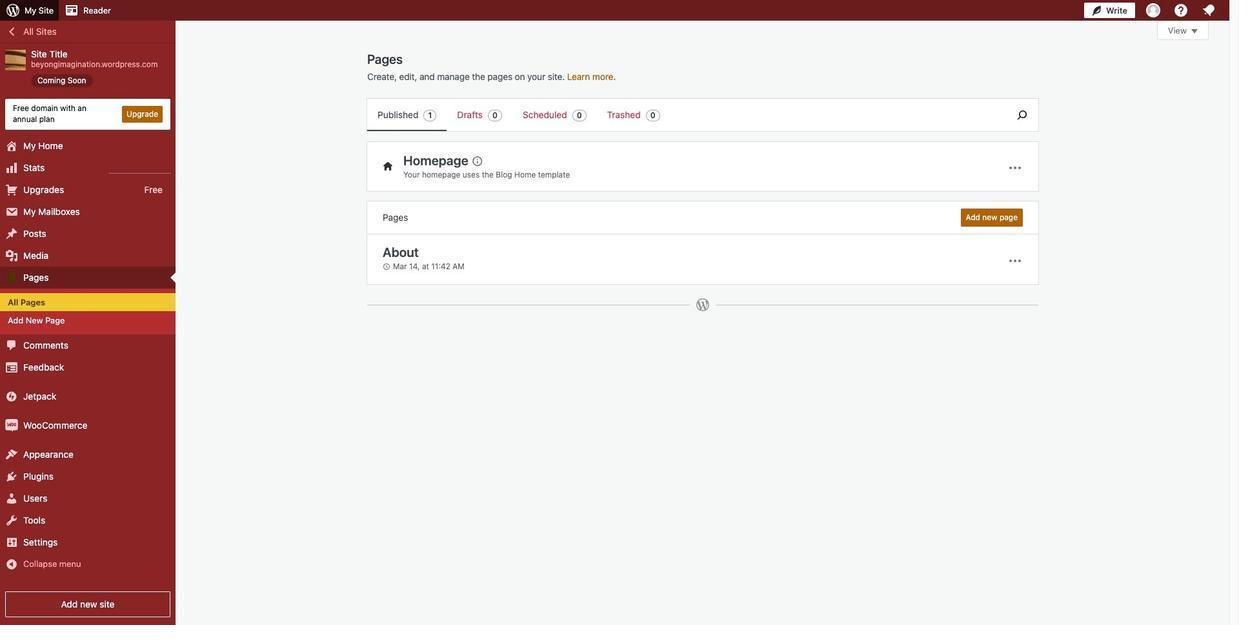 Task type: describe. For each thing, give the bounding box(es) containing it.
2 img image from the top
[[5, 419, 18, 432]]

highest hourly views 0 image
[[109, 165, 170, 173]]

more information image
[[471, 155, 483, 166]]

toggle menu image
[[1008, 160, 1024, 176]]

help image
[[1174, 3, 1190, 18]]

open search image
[[1007, 107, 1039, 123]]



Task type: locate. For each thing, give the bounding box(es) containing it.
my profile image
[[1147, 3, 1161, 17]]

manage your notifications image
[[1202, 3, 1217, 18]]

closed image
[[1192, 29, 1199, 34]]

main content
[[367, 21, 1210, 325]]

menu
[[367, 99, 1000, 131]]

1 vertical spatial img image
[[5, 419, 18, 432]]

1 img image from the top
[[5, 390, 18, 403]]

img image
[[5, 390, 18, 403], [5, 419, 18, 432]]

None search field
[[1007, 99, 1039, 131]]

0 vertical spatial img image
[[5, 390, 18, 403]]

toggle menu image
[[1008, 253, 1024, 268]]



